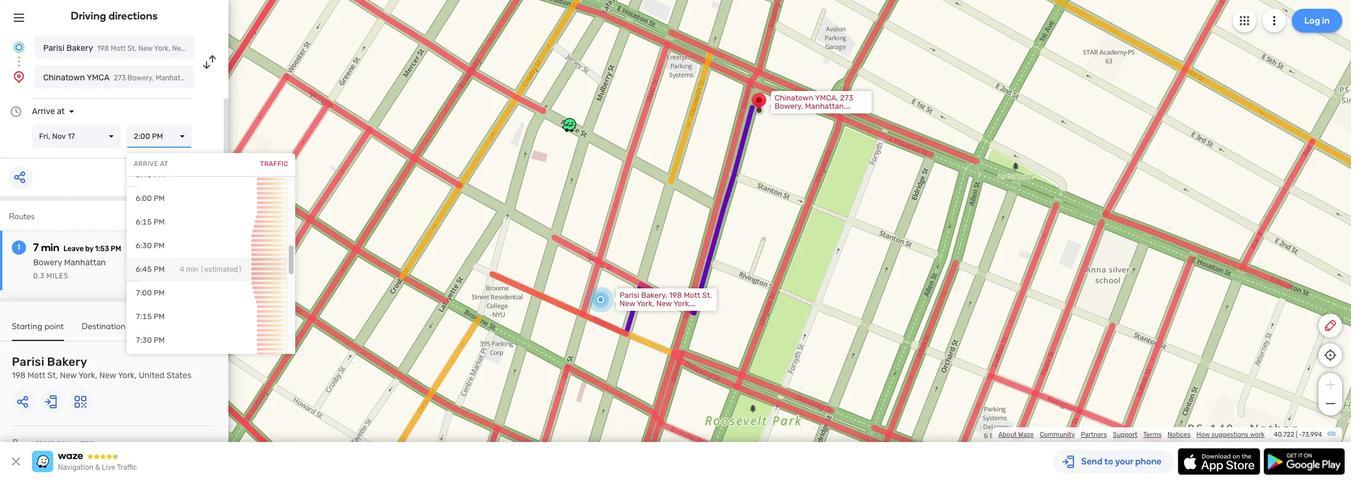 Task type: describe. For each thing, give the bounding box(es) containing it.
notices link
[[1168, 432, 1191, 439]]

states inside chinatown ymca 273 bowery, manhattan, united states
[[219, 74, 240, 82]]

2:00
[[134, 132, 150, 141]]

7:15 pm
[[136, 313, 165, 321]]

(estimated)
[[200, 266, 242, 274]]

manhattan, for ymca
[[156, 74, 193, 82]]

x image
[[9, 455, 23, 470]]

navigation
[[58, 464, 93, 472]]

1 horizontal spatial at
[[160, 161, 168, 168]]

7:30 pm option
[[127, 329, 287, 353]]

0 horizontal spatial mott
[[28, 371, 45, 381]]

1
[[18, 243, 20, 253]]

&
[[95, 464, 100, 472]]

6:00 pm
[[136, 194, 165, 203]]

pm for 6:30 pm
[[154, 242, 165, 250]]

clock image
[[9, 105, 23, 119]]

work
[[1251, 432, 1265, 439]]

partners link
[[1081, 432, 1108, 439]]

2 vertical spatial parisi
[[12, 355, 44, 369]]

4
[[180, 266, 184, 274]]

6378
[[75, 441, 94, 451]]

bowery, for ymca,
[[775, 102, 804, 111]]

0 vertical spatial parisi
[[43, 43, 64, 53]]

pm for 7:00 pm
[[154, 289, 165, 298]]

how suggestions work link
[[1197, 432, 1265, 439]]

manhattan
[[64, 258, 106, 268]]

7:30
[[136, 336, 152, 345]]

1 horizontal spatial traffic
[[260, 161, 288, 168]]

2 vertical spatial st,
[[47, 371, 58, 381]]

273 for ymca
[[114, 74, 126, 82]]

6:00 pm option
[[127, 187, 287, 211]]

2 vertical spatial 198
[[12, 371, 26, 381]]

pencil image
[[1324, 319, 1338, 333]]

driving directions
[[71, 9, 158, 22]]

73.994
[[1302, 432, 1323, 439]]

st, inside 'parisi bakery, 198 mott st, new york, new york, united states'
[[703, 291, 712, 300]]

states inside chinatown ymca, 273 bowery, manhattan, united states
[[801, 110, 824, 119]]

united inside chinatown ymca 273 bowery, manhattan, united states
[[195, 74, 217, 82]]

6:15 pm option
[[127, 211, 287, 234]]

routes
[[9, 212, 35, 222]]

6:30
[[136, 242, 152, 250]]

by
[[85, 245, 93, 253]]

2:00 pm
[[134, 132, 163, 141]]

directions
[[109, 9, 158, 22]]

pm for 7:45 pm
[[154, 360, 165, 369]]

destination button
[[82, 322, 126, 340]]

united inside chinatown ymca, 273 bowery, manhattan, united states
[[775, 110, 799, 119]]

min for 4
[[186, 266, 198, 274]]

-
[[1300, 432, 1302, 439]]

7:00 pm option
[[127, 282, 287, 306]]

0 vertical spatial arrive
[[32, 107, 55, 117]]

partners
[[1081, 432, 1108, 439]]

support
[[1113, 432, 1138, 439]]

0 vertical spatial 198
[[97, 44, 109, 53]]

0 vertical spatial at
[[57, 107, 65, 117]]

location image
[[12, 70, 26, 84]]

about waze link
[[999, 432, 1034, 439]]

call image
[[12, 439, 26, 453]]

ymca,
[[815, 94, 839, 102]]

1 vertical spatial arrive at
[[134, 161, 168, 168]]

226-
[[56, 441, 75, 451]]

mott inside 'parisi bakery, 198 mott st, new york, new york, united states'
[[684, 291, 701, 300]]

pm for 2:00 pm
[[152, 132, 163, 141]]

5:45 pm
[[136, 171, 165, 179]]

7:00
[[136, 289, 152, 298]]

community
[[1040, 432, 1075, 439]]

5:45
[[136, 171, 152, 179]]

1 horizontal spatial arrive
[[134, 161, 158, 168]]

driving
[[71, 9, 106, 22]]

7 min leave by 1:53 pm
[[33, 242, 121, 255]]

273 for ymca,
[[841, 94, 854, 102]]

40.722 | -73.994
[[1274, 432, 1323, 439]]

ymca
[[87, 73, 110, 83]]

6:15 pm
[[136, 218, 165, 227]]

community link
[[1040, 432, 1075, 439]]

pm for 7:15 pm
[[154, 313, 165, 321]]

about waze community partners support terms notices how suggestions work
[[999, 432, 1265, 439]]

0.3
[[33, 272, 45, 281]]

parisi bakery, 198 mott st, new york, new york, united states
[[620, 291, 712, 317]]

pm for 7:30 pm
[[154, 336, 165, 345]]

0 vertical spatial mott
[[111, 44, 126, 53]]

how
[[1197, 432, 1210, 439]]

suggestions
[[1212, 432, 1249, 439]]



Task type: vqa. For each thing, say whether or not it's contained in the screenshot.
chinatown, sf driving directions 'link'
no



Task type: locate. For each thing, give the bounding box(es) containing it.
1 vertical spatial 273
[[841, 94, 854, 102]]

chinatown for ymca
[[43, 73, 85, 83]]

198 up ymca
[[97, 44, 109, 53]]

0 horizontal spatial min
[[41, 242, 59, 255]]

parisi
[[43, 43, 64, 53], [620, 291, 640, 300], [12, 355, 44, 369]]

bowery,
[[128, 74, 154, 82], [775, 102, 804, 111]]

0 horizontal spatial chinatown
[[43, 73, 85, 83]]

198 inside 'parisi bakery, 198 mott st, new york, new york, united states'
[[669, 291, 682, 300]]

about
[[999, 432, 1017, 439]]

40.722
[[1274, 432, 1295, 439]]

0 vertical spatial bakery
[[66, 43, 93, 53]]

1 horizontal spatial chinatown
[[775, 94, 814, 102]]

chinatown for ymca,
[[775, 94, 814, 102]]

arrive up fri, at left top
[[32, 107, 55, 117]]

7
[[33, 242, 39, 255]]

6:30 pm option
[[127, 234, 287, 258]]

0 horizontal spatial manhattan,
[[156, 74, 193, 82]]

6:00
[[136, 194, 152, 203]]

pm right 6:30
[[154, 242, 165, 250]]

notices
[[1168, 432, 1191, 439]]

chinatown ymca, 273 bowery, manhattan, united states
[[775, 94, 854, 119]]

6:45 pm
[[136, 265, 165, 274]]

|
[[1297, 432, 1298, 439]]

min inside 6:45 pm option
[[186, 266, 198, 274]]

at
[[57, 107, 65, 117], [160, 161, 168, 168]]

link image
[[1327, 430, 1337, 439]]

0 horizontal spatial arrive
[[32, 107, 55, 117]]

current location image
[[12, 40, 26, 54]]

miles
[[47, 272, 68, 281]]

0 vertical spatial st,
[[128, 44, 137, 53]]

zoom out image
[[1324, 397, 1338, 411]]

pm
[[152, 132, 163, 141], [154, 171, 165, 179], [154, 194, 165, 203], [154, 218, 165, 227], [154, 242, 165, 250], [111, 245, 121, 253], [154, 265, 165, 274], [154, 289, 165, 298], [154, 313, 165, 321], [154, 336, 165, 345], [154, 360, 165, 369]]

2 horizontal spatial mott
[[684, 291, 701, 300]]

parisi inside 'parisi bakery, 198 mott st, new york, new york, united states'
[[620, 291, 640, 300]]

chinatown inside chinatown ymca, 273 bowery, manhattan, united states
[[775, 94, 814, 102]]

st,
[[128, 44, 137, 53], [703, 291, 712, 300], [47, 371, 58, 381]]

parisi down starting point button on the bottom of page
[[12, 355, 44, 369]]

manhattan,
[[156, 74, 193, 82], [805, 102, 846, 111]]

pm for 6:15 pm
[[154, 218, 165, 227]]

pm inside 6:30 pm option
[[154, 242, 165, 250]]

1 horizontal spatial mott
[[111, 44, 126, 53]]

united inside 'parisi bakery, 198 mott st, new york, new york, united states'
[[620, 308, 644, 317]]

pm inside 6:15 pm option
[[154, 218, 165, 227]]

1 vertical spatial at
[[160, 161, 168, 168]]

york,
[[154, 44, 170, 53], [188, 44, 204, 53], [637, 300, 655, 308], [674, 300, 691, 308], [78, 371, 97, 381], [118, 371, 137, 381]]

1 vertical spatial bowery,
[[775, 102, 804, 111]]

pm inside 7:00 pm option
[[154, 289, 165, 298]]

7:45 pm option
[[127, 353, 287, 377]]

min for 7
[[41, 242, 59, 255]]

1 horizontal spatial st,
[[128, 44, 137, 53]]

new
[[138, 44, 153, 53], [172, 44, 187, 53], [620, 300, 635, 308], [657, 300, 672, 308], [60, 371, 77, 381], [99, 371, 116, 381]]

pm for 6:00 pm
[[154, 194, 165, 203]]

min right the 7
[[41, 242, 59, 255]]

bowery, left ymca,
[[775, 102, 804, 111]]

1 vertical spatial st,
[[703, 291, 712, 300]]

zoom in image
[[1324, 378, 1338, 393]]

arrive at up fri, at left top
[[32, 107, 65, 117]]

leave
[[63, 245, 84, 253]]

at up 5:45 pm
[[160, 161, 168, 168]]

states
[[230, 44, 251, 53], [219, 74, 240, 82], [801, 110, 824, 119], [646, 308, 669, 317], [167, 371, 192, 381]]

1 horizontal spatial min
[[186, 266, 198, 274]]

0 vertical spatial min
[[41, 242, 59, 255]]

pm right 7:30
[[154, 336, 165, 345]]

(212) 226-6378
[[36, 441, 94, 451]]

pm right the 7:00
[[154, 289, 165, 298]]

7:00 pm
[[136, 289, 165, 298]]

1 vertical spatial bakery
[[47, 355, 87, 369]]

1 vertical spatial chinatown
[[775, 94, 814, 102]]

198
[[97, 44, 109, 53], [669, 291, 682, 300], [12, 371, 26, 381]]

fri, nov 17
[[39, 132, 75, 141]]

waze
[[1019, 432, 1034, 439]]

7:30 pm
[[136, 336, 165, 345]]

1 vertical spatial traffic
[[117, 464, 137, 472]]

1 vertical spatial min
[[186, 266, 198, 274]]

mott down starting point button on the bottom of page
[[28, 371, 45, 381]]

manhattan, inside chinatown ymca 273 bowery, manhattan, united states
[[156, 74, 193, 82]]

st, down starting point button on the bottom of page
[[47, 371, 58, 381]]

bakery,
[[641, 291, 668, 300]]

mott down driving directions
[[111, 44, 126, 53]]

pm inside 5:45 pm option
[[154, 171, 165, 179]]

bakery down driving
[[66, 43, 93, 53]]

united
[[206, 44, 228, 53], [195, 74, 217, 82], [775, 110, 799, 119], [620, 308, 644, 317], [139, 371, 165, 381]]

terms link
[[1144, 432, 1162, 439]]

pm inside 7:30 pm option
[[154, 336, 165, 345]]

7:45 pm
[[136, 360, 165, 369]]

4 min (estimated)
[[180, 266, 242, 274]]

starting point
[[12, 322, 64, 332]]

bowery
[[33, 258, 62, 268]]

0 horizontal spatial st,
[[47, 371, 58, 381]]

st, up chinatown ymca 273 bowery, manhattan, united states
[[128, 44, 137, 53]]

0 horizontal spatial arrive at
[[32, 107, 65, 117]]

mott right the bakery,
[[684, 291, 701, 300]]

1 vertical spatial 198
[[669, 291, 682, 300]]

starting point button
[[12, 322, 64, 342]]

starting
[[12, 322, 42, 332]]

pm inside 6:00 pm option
[[154, 194, 165, 203]]

pm inside 2:00 pm list box
[[152, 132, 163, 141]]

0 vertical spatial traffic
[[260, 161, 288, 168]]

2 horizontal spatial st,
[[703, 291, 712, 300]]

destination
[[82, 322, 126, 332]]

pm right 5:45
[[154, 171, 165, 179]]

chinatown ymca 273 bowery, manhattan, united states
[[43, 73, 240, 83]]

(212)
[[36, 441, 54, 451]]

support link
[[1113, 432, 1138, 439]]

fri,
[[39, 132, 50, 141]]

pm right '2:00'
[[152, 132, 163, 141]]

7:15 pm option
[[127, 306, 287, 329]]

1 vertical spatial arrive
[[134, 161, 158, 168]]

1 vertical spatial manhattan,
[[805, 102, 846, 111]]

manhattan, for ymca,
[[805, 102, 846, 111]]

273 inside chinatown ymca, 273 bowery, manhattan, united states
[[841, 94, 854, 102]]

parisi bakery 198 mott st, new york, new york, united states down destination button
[[12, 355, 192, 381]]

0 horizontal spatial bowery,
[[128, 74, 154, 82]]

pm inside 6:45 pm option
[[154, 265, 165, 274]]

bowery, right ymca
[[128, 74, 154, 82]]

1 vertical spatial mott
[[684, 291, 701, 300]]

273 inside chinatown ymca 273 bowery, manhattan, united states
[[114, 74, 126, 82]]

198 down starting point button on the bottom of page
[[12, 371, 26, 381]]

bowery, inside chinatown ymca, 273 bowery, manhattan, united states
[[775, 102, 804, 111]]

parisi bakery 198 mott st, new york, new york, united states
[[43, 43, 251, 53], [12, 355, 192, 381]]

point
[[45, 322, 64, 332]]

bakery
[[66, 43, 93, 53], [47, 355, 87, 369]]

traffic
[[260, 161, 288, 168], [117, 464, 137, 472]]

pm right 7:15
[[154, 313, 165, 321]]

0 vertical spatial parisi bakery 198 mott st, new york, new york, united states
[[43, 43, 251, 53]]

mott
[[111, 44, 126, 53], [684, 291, 701, 300], [28, 371, 45, 381]]

0 horizontal spatial 273
[[114, 74, 126, 82]]

1 horizontal spatial arrive at
[[134, 161, 168, 168]]

pm right 6:00 at the top of page
[[154, 194, 165, 203]]

2 vertical spatial mott
[[28, 371, 45, 381]]

chinatown
[[43, 73, 85, 83], [775, 94, 814, 102]]

min right 4
[[186, 266, 198, 274]]

(212) 226-6378 link
[[36, 441, 94, 451]]

parisi bakery 198 mott st, new york, new york, united states up chinatown ymca 273 bowery, manhattan, united states
[[43, 43, 251, 53]]

pm inside the 7:15 pm option
[[154, 313, 165, 321]]

7:15
[[136, 313, 152, 321]]

1 horizontal spatial 198
[[97, 44, 109, 53]]

bowery manhattan 0.3 miles
[[33, 258, 106, 281]]

pm right 1:53
[[111, 245, 121, 253]]

fri, nov 17 list box
[[32, 125, 121, 149]]

bowery, inside chinatown ymca 273 bowery, manhattan, united states
[[128, 74, 154, 82]]

5:45 pm option
[[127, 163, 287, 187]]

min
[[41, 242, 59, 255], [186, 266, 198, 274]]

pm right 7:45
[[154, 360, 165, 369]]

manhattan, inside chinatown ymca, 273 bowery, manhattan, united states
[[805, 102, 846, 111]]

1 vertical spatial parisi
[[620, 291, 640, 300]]

arrive up 5:45
[[134, 161, 158, 168]]

0 horizontal spatial at
[[57, 107, 65, 117]]

17
[[68, 132, 75, 141]]

pm inside 7:45 pm "option"
[[154, 360, 165, 369]]

navigation & live traffic
[[58, 464, 137, 472]]

0 horizontal spatial 198
[[12, 371, 26, 381]]

bakery down the point
[[47, 355, 87, 369]]

pm right 6:45
[[154, 265, 165, 274]]

arrive at
[[32, 107, 65, 117], [134, 161, 168, 168]]

st, right the bakery,
[[703, 291, 712, 300]]

0 vertical spatial manhattan,
[[156, 74, 193, 82]]

6:45
[[136, 265, 152, 274]]

0 vertical spatial 273
[[114, 74, 126, 82]]

1 vertical spatial parisi bakery 198 mott st, new york, new york, united states
[[12, 355, 192, 381]]

0 vertical spatial arrive at
[[32, 107, 65, 117]]

273 right ymca,
[[841, 94, 854, 102]]

0 vertical spatial chinatown
[[43, 73, 85, 83]]

273 right ymca
[[114, 74, 126, 82]]

pm right 6:15
[[154, 218, 165, 227]]

198 right the bakery,
[[669, 291, 682, 300]]

7:45
[[136, 360, 152, 369]]

273
[[114, 74, 126, 82], [841, 94, 854, 102]]

2:00 pm list box
[[127, 125, 192, 149]]

6:15
[[136, 218, 152, 227]]

nov
[[52, 132, 66, 141]]

parisi right current location icon
[[43, 43, 64, 53]]

arrive at up 5:45 pm
[[134, 161, 168, 168]]

chinatown left ymca,
[[775, 94, 814, 102]]

1 horizontal spatial bowery,
[[775, 102, 804, 111]]

bowery, for ymca
[[128, 74, 154, 82]]

chinatown left ymca
[[43, 73, 85, 83]]

live
[[102, 464, 115, 472]]

2 horizontal spatial 198
[[669, 291, 682, 300]]

pm for 5:45 pm
[[154, 171, 165, 179]]

at up nov
[[57, 107, 65, 117]]

1 horizontal spatial 273
[[841, 94, 854, 102]]

parisi left the bakery,
[[620, 291, 640, 300]]

0 horizontal spatial traffic
[[117, 464, 137, 472]]

states inside 'parisi bakery, 198 mott st, new york, new york, united states'
[[646, 308, 669, 317]]

0 vertical spatial bowery,
[[128, 74, 154, 82]]

1:53
[[95, 245, 109, 253]]

6:45 pm option
[[127, 258, 287, 282]]

pm for 6:45 pm
[[154, 265, 165, 274]]

6:30 pm
[[136, 242, 165, 250]]

1 horizontal spatial manhattan,
[[805, 102, 846, 111]]

terms
[[1144, 432, 1162, 439]]

pm inside 7 min leave by 1:53 pm
[[111, 245, 121, 253]]



